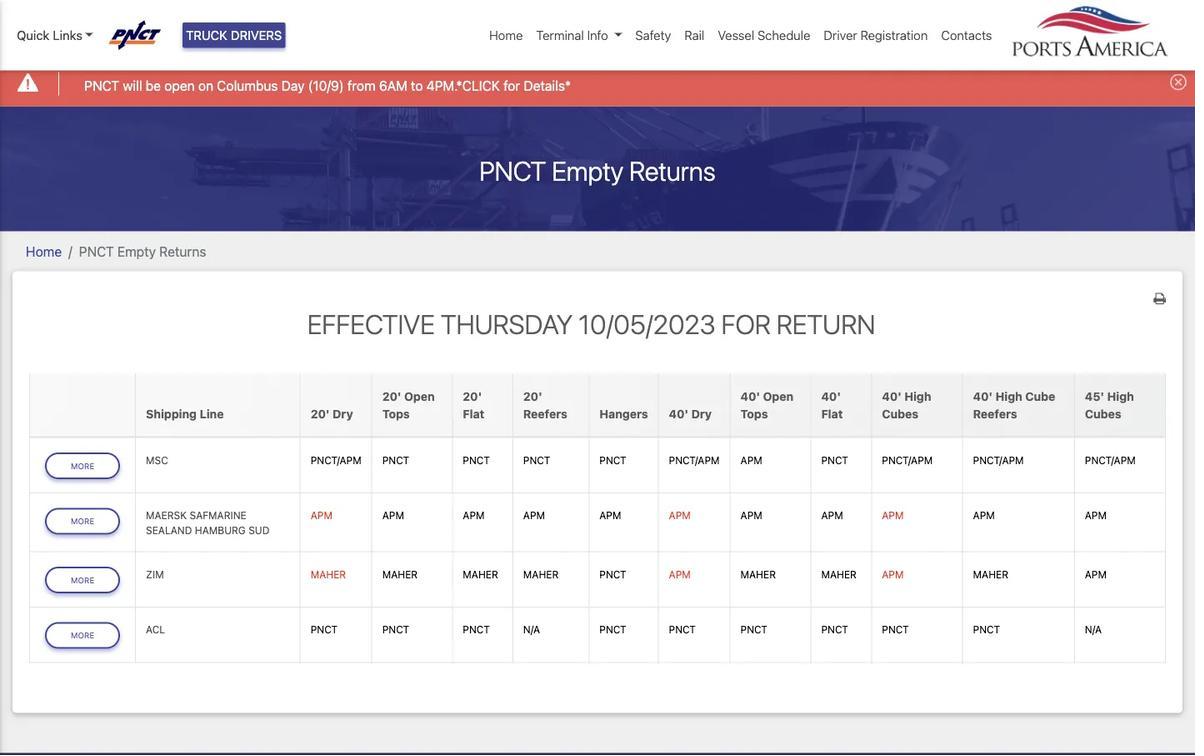 Task type: vqa. For each thing, say whether or not it's contained in the screenshot.


Task type: describe. For each thing, give the bounding box(es) containing it.
vessel schedule
[[718, 28, 811, 42]]

quick links
[[17, 28, 82, 42]]

terminal info
[[536, 28, 608, 42]]

open for 20' open tops
[[404, 390, 435, 404]]

40' for 40' flat
[[821, 390, 841, 404]]

hangers
[[600, 407, 648, 421]]

shipping line
[[146, 407, 224, 421]]

7 maher from the left
[[973, 569, 1009, 580]]

truck drivers link
[[183, 22, 285, 48]]

thursday
[[441, 308, 573, 340]]

4pm.*click
[[426, 78, 500, 93]]

1 maher from the left
[[311, 569, 346, 580]]

20' for 20' flat
[[463, 390, 482, 404]]

vessel schedule link
[[711, 19, 817, 51]]

truck
[[186, 28, 227, 42]]

0 vertical spatial returns
[[629, 155, 716, 186]]

pnct will be open on columbus day (10/9) from 6am to 4pm.*click for details* link
[[84, 76, 571, 96]]

flat for 20' flat
[[463, 407, 485, 421]]

cube
[[1025, 390, 1056, 404]]

reefers inside the 40' high cube reefers
[[973, 407, 1017, 421]]

high for 40' high cube reefers
[[996, 390, 1023, 404]]

line
[[200, 407, 224, 421]]

schedule
[[758, 28, 811, 42]]

safety
[[635, 28, 671, 42]]

driver
[[824, 28, 857, 42]]

dry for 40' dry
[[691, 407, 712, 421]]

20' dry
[[311, 407, 353, 421]]

4 maher from the left
[[523, 569, 559, 580]]

6am
[[379, 78, 407, 93]]

(10/9)
[[308, 78, 344, 93]]

20' reefers
[[523, 390, 567, 421]]

quick
[[17, 28, 50, 42]]

links
[[53, 28, 82, 42]]

terminal
[[536, 28, 584, 42]]

40' high cubes
[[882, 390, 932, 421]]

more button for msc
[[45, 453, 120, 479]]

safety link
[[629, 19, 678, 51]]

will
[[123, 78, 142, 93]]

5 maher from the left
[[741, 569, 776, 580]]

pnct will be open on columbus day (10/9) from 6am to 4pm.*click for details*
[[84, 78, 571, 93]]

flat for 40' flat
[[821, 407, 843, 421]]

10/05/2023
[[579, 308, 716, 340]]

40' flat
[[821, 390, 843, 421]]

more button for maersk safmarine sealand hamburg sud
[[45, 508, 120, 535]]

sud
[[249, 525, 270, 536]]

sealand
[[146, 525, 192, 536]]

high for 45' high cubes
[[1107, 390, 1134, 404]]

40' for 40' high cube reefers
[[973, 390, 993, 404]]

3 maher from the left
[[463, 569, 498, 580]]

rail
[[685, 28, 705, 42]]

tops for 20'
[[382, 407, 410, 421]]

open
[[164, 78, 195, 93]]

day
[[281, 78, 305, 93]]

from
[[347, 78, 376, 93]]

driver registration
[[824, 28, 928, 42]]

maersk
[[146, 510, 187, 521]]

45' high cubes
[[1085, 390, 1134, 421]]

40' for 40' dry
[[669, 407, 689, 421]]

1 horizontal spatial home link
[[483, 19, 530, 51]]

cubes for 40'
[[882, 407, 919, 421]]

0 horizontal spatial home
[[26, 243, 62, 259]]

more for msc
[[71, 461, 94, 470]]

20' for 20' dry
[[311, 407, 330, 421]]

for
[[722, 308, 771, 340]]

more button for zim
[[45, 567, 120, 594]]

1 pnct/apm from the left
[[311, 454, 362, 466]]

cubes for 45'
[[1085, 407, 1122, 421]]



Task type: locate. For each thing, give the bounding box(es) containing it.
reefers
[[523, 407, 567, 421], [973, 407, 1017, 421]]

1 horizontal spatial empty
[[552, 155, 623, 186]]

1 horizontal spatial tops
[[741, 407, 768, 421]]

40' inside the '40' open tops'
[[741, 390, 760, 404]]

more for maersk safmarine sealand hamburg sud
[[71, 516, 94, 526]]

0 horizontal spatial dry
[[333, 407, 353, 421]]

cubes
[[882, 407, 919, 421], [1085, 407, 1122, 421]]

1 horizontal spatial high
[[996, 390, 1023, 404]]

1 vertical spatial pnct empty returns
[[79, 243, 206, 259]]

pnct/apm down 40' high cubes
[[882, 454, 933, 466]]

high inside 40' high cubes
[[905, 390, 932, 404]]

pnct/apm
[[311, 454, 362, 466], [669, 454, 720, 466], [882, 454, 933, 466], [973, 454, 1024, 466], [1085, 454, 1136, 466]]

effective thursday 10/05/2023 for return
[[307, 308, 876, 340]]

0 horizontal spatial pnct empty returns
[[79, 243, 206, 259]]

pnct
[[84, 78, 119, 93], [480, 155, 546, 186], [79, 243, 114, 259], [382, 454, 409, 466], [463, 454, 490, 466], [523, 454, 550, 466], [600, 454, 627, 466], [821, 454, 848, 466], [600, 569, 627, 580], [311, 624, 338, 636], [382, 624, 409, 636], [463, 624, 490, 636], [600, 624, 627, 636], [669, 624, 696, 636], [741, 624, 768, 636], [821, 624, 848, 636], [882, 624, 909, 636], [973, 624, 1000, 636]]

high inside 45' high cubes
[[1107, 390, 1134, 404]]

open left 40' flat
[[763, 390, 794, 404]]

high
[[905, 390, 932, 404], [996, 390, 1023, 404], [1107, 390, 1134, 404]]

2 more from the top
[[71, 516, 94, 526]]

40' inside 40' flat
[[821, 390, 841, 404]]

cubes inside 40' high cubes
[[882, 407, 919, 421]]

pnct inside pnct will be open on columbus day (10/9) from 6am to 4pm.*click for details* link
[[84, 78, 119, 93]]

1 vertical spatial home
[[26, 243, 62, 259]]

open inside 20' open tops
[[404, 390, 435, 404]]

1 horizontal spatial reefers
[[973, 407, 1017, 421]]

returns
[[629, 155, 716, 186], [159, 243, 206, 259]]

high for 40' high cubes
[[905, 390, 932, 404]]

2 horizontal spatial high
[[1107, 390, 1134, 404]]

40' dry
[[669, 407, 712, 421]]

driver registration link
[[817, 19, 935, 51]]

1 reefers from the left
[[523, 407, 567, 421]]

0 horizontal spatial open
[[404, 390, 435, 404]]

dry left the '40' open tops'
[[691, 407, 712, 421]]

2 tops from the left
[[741, 407, 768, 421]]

40' for 40' open tops
[[741, 390, 760, 404]]

0 vertical spatial empty
[[552, 155, 623, 186]]

home
[[489, 28, 523, 42], [26, 243, 62, 259]]

truck drivers
[[186, 28, 282, 42]]

0 vertical spatial pnct empty returns
[[480, 155, 716, 186]]

2 flat from the left
[[821, 407, 843, 421]]

0 horizontal spatial returns
[[159, 243, 206, 259]]

0 horizontal spatial reefers
[[523, 407, 567, 421]]

be
[[146, 78, 161, 93]]

0 horizontal spatial tops
[[382, 407, 410, 421]]

tops right 20' dry
[[382, 407, 410, 421]]

40' for 40' high cubes
[[882, 390, 902, 404]]

1 horizontal spatial pnct empty returns
[[480, 155, 716, 186]]

registration
[[861, 28, 928, 42]]

dry
[[333, 407, 353, 421], [691, 407, 712, 421]]

on
[[198, 78, 213, 93]]

1 vertical spatial returns
[[159, 243, 206, 259]]

20' for 20' open tops
[[382, 390, 401, 404]]

1 horizontal spatial cubes
[[1085, 407, 1122, 421]]

columbus
[[217, 78, 278, 93]]

pnct will be open on columbus day (10/9) from 6am to 4pm.*click for details* alert
[[0, 61, 1195, 106]]

flat right 20' open tops
[[463, 407, 485, 421]]

0 vertical spatial home
[[489, 28, 523, 42]]

shipping
[[146, 407, 197, 421]]

2 cubes from the left
[[1085, 407, 1122, 421]]

1 horizontal spatial open
[[763, 390, 794, 404]]

40' right the '40' open tops'
[[821, 390, 841, 404]]

20' open tops
[[382, 390, 435, 421]]

1 tops from the left
[[382, 407, 410, 421]]

contacts link
[[935, 19, 999, 51]]

pnct/apm down 45' high cubes
[[1085, 454, 1136, 466]]

3 more button from the top
[[45, 567, 120, 594]]

3 more from the top
[[71, 575, 94, 585]]

vessel
[[718, 28, 755, 42]]

2 pnct/apm from the left
[[669, 454, 720, 466]]

1 cubes from the left
[[882, 407, 919, 421]]

20' for 20' reefers
[[523, 390, 542, 404]]

pnct/apm down 20' dry
[[311, 454, 362, 466]]

acl
[[146, 624, 165, 636]]

40' right the hangers
[[669, 407, 689, 421]]

details*
[[524, 78, 571, 93]]

1 more from the top
[[71, 461, 94, 470]]

to
[[411, 78, 423, 93]]

1 horizontal spatial home
[[489, 28, 523, 42]]

open
[[404, 390, 435, 404], [763, 390, 794, 404]]

pnct empty returns
[[480, 155, 716, 186], [79, 243, 206, 259]]

2 high from the left
[[996, 390, 1023, 404]]

40' right 40' flat
[[882, 390, 902, 404]]

pnct/apm down 40' dry
[[669, 454, 720, 466]]

hamburg
[[195, 525, 246, 536]]

empty
[[552, 155, 623, 186], [117, 243, 156, 259]]

2 n/a from the left
[[1085, 624, 1102, 636]]

3 high from the left
[[1107, 390, 1134, 404]]

0 horizontal spatial high
[[905, 390, 932, 404]]

1 horizontal spatial n/a
[[1085, 624, 1102, 636]]

n/a
[[523, 624, 540, 636], [1085, 624, 1102, 636]]

3 pnct/apm from the left
[[882, 454, 933, 466]]

flat right the '40' open tops'
[[821, 407, 843, 421]]

0 horizontal spatial empty
[[117, 243, 156, 259]]

more button for acl
[[45, 622, 120, 649]]

more button
[[45, 453, 120, 479], [45, 508, 120, 535], [45, 567, 120, 594], [45, 622, 120, 649]]

pnct/apm down the 40' high cube reefers
[[973, 454, 1024, 466]]

40' high cube reefers
[[973, 390, 1056, 421]]

40' left cube
[[973, 390, 993, 404]]

cubes down 45'
[[1085, 407, 1122, 421]]

1 vertical spatial empty
[[117, 243, 156, 259]]

40' inside the 40' high cube reefers
[[973, 390, 993, 404]]

contacts
[[941, 28, 992, 42]]

4 more from the top
[[71, 630, 94, 640]]

1 dry from the left
[[333, 407, 353, 421]]

quick links link
[[17, 26, 93, 45]]

20' inside 20' flat
[[463, 390, 482, 404]]

1 vertical spatial home link
[[26, 243, 62, 259]]

0 vertical spatial home link
[[483, 19, 530, 51]]

maersk safmarine sealand hamburg sud
[[146, 510, 270, 536]]

40' open tops
[[741, 390, 794, 421]]

1 flat from the left
[[463, 407, 485, 421]]

0 horizontal spatial cubes
[[882, 407, 919, 421]]

open left 20' flat
[[404, 390, 435, 404]]

effective
[[307, 308, 435, 340]]

tops
[[382, 407, 410, 421], [741, 407, 768, 421]]

cubes inside 45' high cubes
[[1085, 407, 1122, 421]]

40' inside 40' high cubes
[[882, 390, 902, 404]]

dry left 20' open tops
[[333, 407, 353, 421]]

1 open from the left
[[404, 390, 435, 404]]

6 maher from the left
[[821, 569, 857, 580]]

flat
[[463, 407, 485, 421], [821, 407, 843, 421]]

home link
[[483, 19, 530, 51], [26, 243, 62, 259]]

close image
[[1170, 74, 1187, 90]]

return
[[777, 308, 876, 340]]

open inside the '40' open tops'
[[763, 390, 794, 404]]

tops right 40' dry
[[741, 407, 768, 421]]

more
[[71, 461, 94, 470], [71, 516, 94, 526], [71, 575, 94, 585], [71, 630, 94, 640]]

dry for 20' dry
[[333, 407, 353, 421]]

20' inside 20' reefers
[[523, 390, 542, 404]]

2 maher from the left
[[382, 569, 418, 580]]

1 high from the left
[[905, 390, 932, 404]]

for
[[504, 78, 520, 93]]

0 horizontal spatial home link
[[26, 243, 62, 259]]

2 dry from the left
[[691, 407, 712, 421]]

40'
[[741, 390, 760, 404], [821, 390, 841, 404], [882, 390, 902, 404], [973, 390, 993, 404], [669, 407, 689, 421]]

2 reefers from the left
[[973, 407, 1017, 421]]

tops inside 20' open tops
[[382, 407, 410, 421]]

0 horizontal spatial flat
[[463, 407, 485, 421]]

safmarine
[[190, 510, 247, 521]]

high inside the 40' high cube reefers
[[996, 390, 1023, 404]]

msc
[[146, 454, 168, 466]]

rail link
[[678, 19, 711, 51]]

apm
[[741, 454, 762, 466], [311, 510, 333, 521], [382, 510, 404, 521], [463, 510, 485, 521], [523, 510, 545, 521], [600, 510, 621, 521], [669, 510, 691, 521], [741, 510, 762, 521], [821, 510, 843, 521], [882, 510, 904, 521], [973, 510, 995, 521], [1085, 510, 1107, 521], [669, 569, 691, 580], [882, 569, 904, 580], [1085, 569, 1107, 580]]

2 more button from the top
[[45, 508, 120, 535]]

terminal info link
[[530, 19, 629, 51]]

4 pnct/apm from the left
[[973, 454, 1024, 466]]

1 horizontal spatial returns
[[629, 155, 716, 186]]

45'
[[1085, 390, 1105, 404]]

2 open from the left
[[763, 390, 794, 404]]

20' inside 20' open tops
[[382, 390, 401, 404]]

info
[[587, 28, 608, 42]]

1 horizontal spatial dry
[[691, 407, 712, 421]]

1 n/a from the left
[[523, 624, 540, 636]]

more for acl
[[71, 630, 94, 640]]

1 more button from the top
[[45, 453, 120, 479]]

1 horizontal spatial flat
[[821, 407, 843, 421]]

20' flat
[[463, 390, 485, 421]]

print image
[[1154, 292, 1166, 305]]

more for zim
[[71, 575, 94, 585]]

tops inside the '40' open tops'
[[741, 407, 768, 421]]

zim
[[146, 569, 164, 580]]

5 pnct/apm from the left
[[1085, 454, 1136, 466]]

maher
[[311, 569, 346, 580], [382, 569, 418, 580], [463, 569, 498, 580], [523, 569, 559, 580], [741, 569, 776, 580], [821, 569, 857, 580], [973, 569, 1009, 580]]

40' down for
[[741, 390, 760, 404]]

drivers
[[231, 28, 282, 42]]

tops for 40'
[[741, 407, 768, 421]]

0 horizontal spatial n/a
[[523, 624, 540, 636]]

4 more button from the top
[[45, 622, 120, 649]]

20'
[[382, 390, 401, 404], [463, 390, 482, 404], [523, 390, 542, 404], [311, 407, 330, 421]]

open for 40' open tops
[[763, 390, 794, 404]]

cubes right 40' flat
[[882, 407, 919, 421]]



